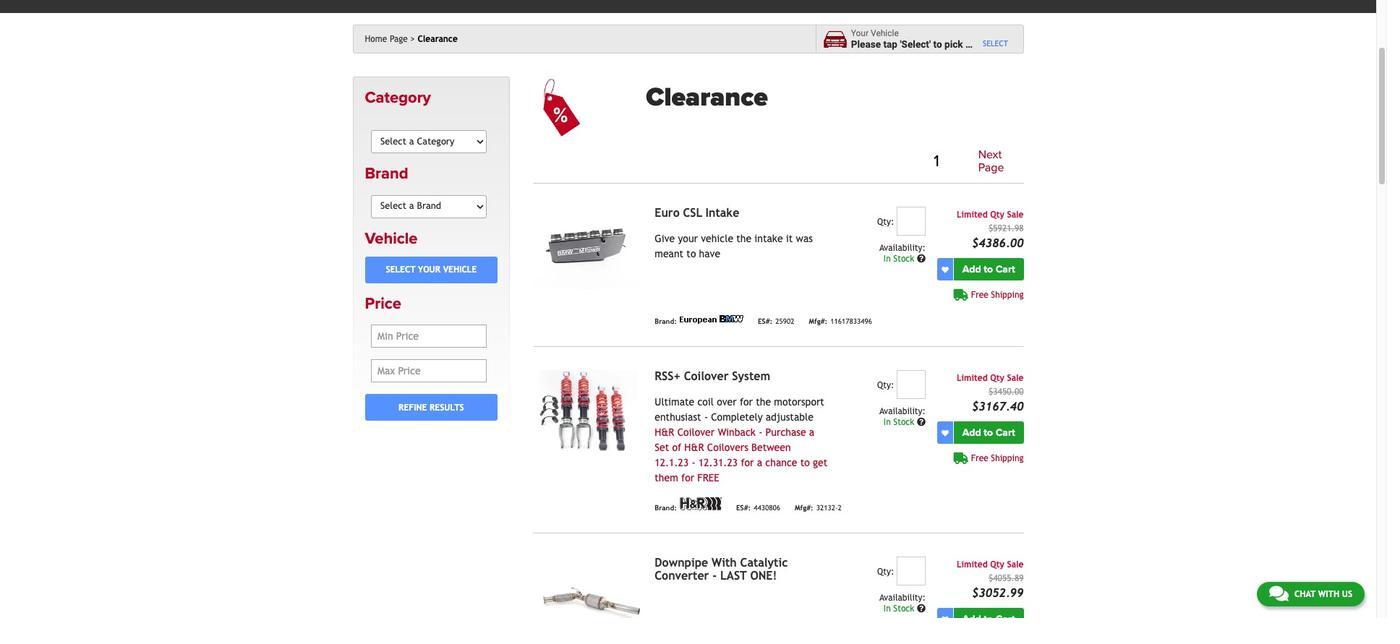Task type: locate. For each thing, give the bounding box(es) containing it.
0 vertical spatial vehicle
[[871, 28, 899, 38]]

to left pick
[[933, 38, 942, 50]]

in stock
[[884, 254, 917, 264], [884, 417, 917, 428], [884, 604, 917, 614]]

page
[[390, 34, 408, 44], [978, 160, 1004, 175]]

es#: left 4430806
[[736, 504, 751, 512]]

1 sale from the top
[[1007, 210, 1024, 220]]

coilover up coil
[[684, 370, 729, 383]]

for left free
[[681, 472, 694, 484]]

2 cart from the top
[[996, 427, 1015, 439]]

mfg#: for intake
[[809, 317, 828, 325]]

home page link
[[365, 34, 415, 44]]

2 availability: from the top
[[879, 407, 926, 417]]

qty inside limited qty sale $3450.00 $3167.40
[[990, 373, 1005, 383]]

page right home
[[390, 34, 408, 44]]

1 horizontal spatial the
[[756, 396, 771, 408]]

1 vertical spatial add to wish list image
[[942, 429, 949, 437]]

stock for $4386.00
[[893, 254, 914, 264]]

chat with us
[[1295, 589, 1352, 600]]

your right give
[[678, 233, 698, 245]]

coilover
[[684, 370, 729, 383], [677, 427, 715, 438]]

1 horizontal spatial es#:
[[758, 317, 773, 325]]

1 vertical spatial sale
[[1007, 373, 1024, 383]]

1 horizontal spatial your
[[678, 233, 698, 245]]

sale for $3167.40
[[1007, 373, 1024, 383]]

1 free shipping from the top
[[971, 290, 1024, 300]]

add to wish list image for $4386.00
[[942, 266, 949, 273]]

2 vertical spatial in
[[884, 604, 891, 614]]

sale
[[1007, 210, 1024, 220], [1007, 373, 1024, 383], [1007, 560, 1024, 570]]

1 vertical spatial coilover
[[677, 427, 715, 438]]

qty:
[[877, 217, 894, 227], [877, 381, 894, 391], [877, 567, 894, 577]]

2 vertical spatial for
[[681, 472, 694, 484]]

1 vertical spatial clearance
[[646, 82, 768, 113]]

qty inside limited qty sale $4055.89 $3052.99
[[990, 560, 1005, 570]]

3 limited from the top
[[957, 560, 988, 570]]

limited
[[957, 210, 988, 220], [957, 373, 988, 383], [957, 560, 988, 570]]

0 horizontal spatial es#:
[[736, 504, 751, 512]]

1 vertical spatial add
[[962, 427, 981, 439]]

3 in stock from the top
[[884, 604, 917, 614]]

limited qty sale $4055.89 $3052.99
[[957, 560, 1024, 600]]

was
[[796, 233, 813, 245]]

1 vertical spatial free
[[971, 454, 989, 464]]

0 vertical spatial select
[[983, 39, 1008, 48]]

1 vertical spatial a
[[809, 427, 815, 438]]

add to cart down $4386.00
[[962, 263, 1015, 276]]

sale up the $3450.00
[[1007, 373, 1024, 383]]

the left intake
[[736, 233, 752, 245]]

es#: 4430806
[[736, 504, 780, 512]]

$3450.00
[[989, 387, 1024, 397]]

to inside your vehicle please tap 'select' to pick a vehicle
[[933, 38, 942, 50]]

2 qty from the top
[[990, 373, 1005, 383]]

free shipping down $3167.40
[[971, 454, 1024, 464]]

2 horizontal spatial vehicle
[[871, 28, 899, 38]]

0 vertical spatial cart
[[996, 263, 1015, 276]]

0 vertical spatial limited
[[957, 210, 988, 220]]

mfg#:
[[809, 317, 828, 325], [795, 504, 813, 512]]

1 add to cart button from the top
[[954, 258, 1024, 281]]

qty up '$4055.89'
[[990, 560, 1005, 570]]

3 qty from the top
[[990, 560, 1005, 570]]

0 horizontal spatial a
[[757, 457, 762, 469]]

qty up the $3450.00
[[990, 373, 1005, 383]]

give
[[655, 233, 675, 245]]

sale up '$4055.89'
[[1007, 560, 1024, 570]]

converter
[[655, 569, 709, 583]]

qty: for $4386.00
[[877, 217, 894, 227]]

2 in from the top
[[884, 417, 891, 428]]

2 vertical spatial vehicle
[[443, 265, 477, 275]]

question circle image
[[917, 255, 926, 263], [917, 418, 926, 427], [917, 605, 926, 613]]

brand: down them
[[655, 504, 677, 512]]

0 vertical spatial es#:
[[758, 317, 773, 325]]

Min Price number field
[[371, 325, 487, 348]]

results
[[430, 403, 464, 413]]

$4055.89
[[989, 574, 1024, 584]]

0 vertical spatial h&r
[[655, 427, 674, 438]]

qty
[[990, 210, 1005, 220], [990, 373, 1005, 383], [990, 560, 1005, 570]]

0 vertical spatial in
[[884, 254, 891, 264]]

vehicle up have
[[701, 233, 733, 245]]

2 in stock from the top
[[884, 417, 917, 428]]

1 add to wish list image from the top
[[942, 266, 949, 273]]

coil
[[698, 396, 714, 408]]

None number field
[[897, 207, 926, 236], [897, 370, 926, 399], [897, 557, 926, 586], [897, 207, 926, 236], [897, 370, 926, 399], [897, 557, 926, 586]]

1 limited from the top
[[957, 210, 988, 220]]

1 vertical spatial in
[[884, 417, 891, 428]]

0 vertical spatial qty:
[[877, 217, 894, 227]]

select for select your vehicle
[[386, 265, 416, 275]]

cart down $3167.40
[[996, 427, 1015, 439]]

your up min price number field
[[418, 265, 440, 275]]

add to cart button down $4386.00
[[954, 258, 1024, 281]]

0 vertical spatial a
[[966, 38, 971, 50]]

add to cart button
[[954, 258, 1024, 281], [954, 422, 1024, 444]]

1 vertical spatial select
[[386, 265, 416, 275]]

1 vertical spatial free shipping
[[971, 454, 1024, 464]]

to left have
[[687, 248, 696, 260]]

1 horizontal spatial page
[[978, 160, 1004, 175]]

h&r right "of"
[[684, 442, 704, 454]]

cart down $4386.00
[[996, 263, 1015, 276]]

1 shipping from the top
[[991, 290, 1024, 300]]

2 add to wish list image from the top
[[942, 429, 949, 437]]

select inside select your vehicle link
[[386, 265, 416, 275]]

qty for $3167.40
[[990, 373, 1005, 383]]

stock
[[893, 254, 914, 264], [893, 417, 914, 428], [893, 604, 914, 614]]

the down system
[[756, 396, 771, 408]]

0 horizontal spatial select
[[386, 265, 416, 275]]

page right 1 link
[[978, 160, 1004, 175]]

2 shipping from the top
[[991, 454, 1024, 464]]

1 add from the top
[[962, 263, 981, 276]]

2 add to cart from the top
[[962, 427, 1015, 439]]

refine
[[399, 403, 427, 413]]

0 horizontal spatial your
[[418, 265, 440, 275]]

0 vertical spatial add to wish list image
[[942, 266, 949, 273]]

1 vertical spatial add to cart button
[[954, 422, 1024, 444]]

limited up $4386.00
[[957, 210, 988, 220]]

1 horizontal spatial clearance
[[646, 82, 768, 113]]

es#:
[[758, 317, 773, 325], [736, 504, 751, 512]]

to
[[933, 38, 942, 50], [687, 248, 696, 260], [984, 263, 993, 276], [984, 427, 993, 439], [800, 457, 810, 469]]

vehicle right pick
[[973, 38, 1005, 50]]

12.31.23
[[699, 457, 738, 469]]

0 vertical spatial question circle image
[[917, 255, 926, 263]]

3 question circle image from the top
[[917, 605, 926, 613]]

in
[[884, 254, 891, 264], [884, 417, 891, 428], [884, 604, 891, 614]]

ultimate
[[655, 396, 694, 408]]

2 brand: from the top
[[655, 504, 677, 512]]

0 vertical spatial add
[[962, 263, 981, 276]]

sale inside 'limited qty sale $5921.98 $4386.00'
[[1007, 210, 1024, 220]]

purchase
[[766, 427, 806, 438]]

free shipping for $3167.40
[[971, 454, 1024, 464]]

1 horizontal spatial vehicle
[[973, 38, 1005, 50]]

0 horizontal spatial vehicle
[[701, 233, 733, 245]]

brand:
[[655, 317, 677, 325], [655, 504, 677, 512]]

tap
[[883, 38, 898, 50]]

add down $3167.40
[[962, 427, 981, 439]]

coilover inside ultimate coil over for the motorsport enthusiast - completely adjustable h&r coilover winback - purchase a set of h&r coilovers between 12.1.23 - 12.31.23 for a chance to get them for free
[[677, 427, 715, 438]]

1 vertical spatial qty:
[[877, 381, 894, 391]]

2 vertical spatial limited
[[957, 560, 988, 570]]

vehicle inside your vehicle please tap 'select' to pick a vehicle
[[871, 28, 899, 38]]

0 horizontal spatial page
[[390, 34, 408, 44]]

0 vertical spatial free shipping
[[971, 290, 1024, 300]]

in stock for $3167.40
[[884, 417, 917, 428]]

0 vertical spatial qty
[[990, 210, 1005, 220]]

sale inside limited qty sale $3450.00 $3167.40
[[1007, 373, 1024, 383]]

the
[[736, 233, 752, 245], [756, 396, 771, 408]]

1 vertical spatial shipping
[[991, 454, 1024, 464]]

0 vertical spatial stock
[[893, 254, 914, 264]]

4430806
[[754, 504, 780, 512]]

1 vertical spatial limited
[[957, 373, 988, 383]]

2 vertical spatial sale
[[1007, 560, 1024, 570]]

3 qty: from the top
[[877, 567, 894, 577]]

a right purchase
[[809, 427, 815, 438]]

brand: left genuine european bmw - corporate logo
[[655, 317, 677, 325]]

1 horizontal spatial select
[[983, 39, 1008, 48]]

for down the coilovers
[[741, 457, 754, 469]]

- up between
[[759, 427, 763, 438]]

mfg#: left 32132- at the bottom of page
[[795, 504, 813, 512]]

please
[[851, 38, 881, 50]]

1 in stock from the top
[[884, 254, 917, 264]]

es#: left 25902 on the right bottom
[[758, 317, 773, 325]]

brand: for rss+
[[655, 504, 677, 512]]

0 vertical spatial clearance
[[418, 34, 458, 44]]

1 vertical spatial in stock
[[884, 417, 917, 428]]

limited inside limited qty sale $3450.00 $3167.40
[[957, 373, 988, 383]]

one!
[[750, 569, 777, 583]]

a down between
[[757, 457, 762, 469]]

0 vertical spatial free
[[971, 290, 989, 300]]

1 qty: from the top
[[877, 217, 894, 227]]

in for $4386.00
[[884, 254, 891, 264]]

for
[[740, 396, 753, 408], [741, 457, 754, 469], [681, 472, 694, 484]]

2 horizontal spatial a
[[966, 38, 971, 50]]

a
[[966, 38, 971, 50], [809, 427, 815, 438], [757, 457, 762, 469]]

1 cart from the top
[[996, 263, 1015, 276]]

vehicle
[[973, 38, 1005, 50], [701, 233, 733, 245]]

limited inside 'limited qty sale $5921.98 $4386.00'
[[957, 210, 988, 220]]

free down $4386.00
[[971, 290, 989, 300]]

free shipping
[[971, 290, 1024, 300], [971, 454, 1024, 464]]

shipping down $4386.00
[[991, 290, 1024, 300]]

cart
[[996, 263, 1015, 276], [996, 427, 1015, 439]]

vehicle inside the give your vehicle the intake it was meant to have
[[701, 233, 733, 245]]

0 vertical spatial brand:
[[655, 317, 677, 325]]

1 vertical spatial the
[[756, 396, 771, 408]]

2
[[838, 504, 842, 512]]

1 free from the top
[[971, 290, 989, 300]]

shipping
[[991, 290, 1024, 300], [991, 454, 1024, 464]]

select your vehicle link
[[365, 257, 498, 283]]

get
[[813, 457, 828, 469]]

2 free shipping from the top
[[971, 454, 1024, 464]]

free down $3167.40
[[971, 454, 989, 464]]

1 availability: from the top
[[879, 243, 926, 253]]

0 vertical spatial add to cart
[[962, 263, 1015, 276]]

mfg#: 32132-2
[[795, 504, 842, 512]]

qty inside 'limited qty sale $5921.98 $4386.00'
[[990, 210, 1005, 220]]

1 vertical spatial question circle image
[[917, 418, 926, 427]]

0 vertical spatial sale
[[1007, 210, 1024, 220]]

0 vertical spatial the
[[736, 233, 752, 245]]

vehicle inside your vehicle please tap 'select' to pick a vehicle
[[973, 38, 1005, 50]]

0 horizontal spatial the
[[736, 233, 752, 245]]

1 brand: from the top
[[655, 317, 677, 325]]

a right pick
[[966, 38, 971, 50]]

0 vertical spatial availability:
[[879, 243, 926, 253]]

1 question circle image from the top
[[917, 255, 926, 263]]

downpipe with catalytic converter - last one! link
[[655, 556, 788, 583]]

in stock for $4386.00
[[884, 254, 917, 264]]

to left get
[[800, 457, 810, 469]]

clearance
[[418, 34, 458, 44], [646, 82, 768, 113]]

0 vertical spatial shipping
[[991, 290, 1024, 300]]

add to cart
[[962, 263, 1015, 276], [962, 427, 1015, 439]]

1 vertical spatial mfg#:
[[795, 504, 813, 512]]

limited for $3167.40
[[957, 373, 988, 383]]

3 sale from the top
[[1007, 560, 1024, 570]]

1 vertical spatial vehicle
[[701, 233, 733, 245]]

free shipping for $4386.00
[[971, 290, 1024, 300]]

es#: 25902
[[758, 317, 794, 325]]

add to cart button for $3167.40
[[954, 422, 1024, 444]]

free shipping down $4386.00
[[971, 290, 1024, 300]]

for up the completely
[[740, 396, 753, 408]]

$5921.98
[[989, 224, 1024, 234]]

h&r
[[655, 427, 674, 438], [684, 442, 704, 454]]

1 vertical spatial vehicle
[[365, 229, 418, 248]]

select
[[983, 39, 1008, 48], [386, 265, 416, 275]]

limited up $3052.99
[[957, 560, 988, 570]]

es#4430806 - 32132-2 - rss+ coilover system - ultimate coil over for the motorsport enthusiast - completely adjustable - h&r - audi image
[[533, 370, 643, 453]]

2 question circle image from the top
[[917, 418, 926, 427]]

0 horizontal spatial h&r
[[655, 427, 674, 438]]

2 vertical spatial question circle image
[[917, 605, 926, 613]]

- left last
[[713, 569, 717, 583]]

it
[[786, 233, 793, 245]]

1 vertical spatial your
[[418, 265, 440, 275]]

0 vertical spatial mfg#:
[[809, 317, 828, 325]]

your inside the give your vehicle the intake it was meant to have
[[678, 233, 698, 245]]

0 vertical spatial page
[[390, 34, 408, 44]]

25902
[[776, 317, 794, 325]]

vehicle
[[871, 28, 899, 38], [365, 229, 418, 248], [443, 265, 477, 275]]

2 vertical spatial qty:
[[877, 567, 894, 577]]

1 vertical spatial es#:
[[736, 504, 751, 512]]

home page
[[365, 34, 408, 44]]

2 vertical spatial stock
[[893, 604, 914, 614]]

catalytic
[[740, 556, 788, 570]]

2 free from the top
[[971, 454, 989, 464]]

2 stock from the top
[[893, 417, 914, 428]]

shipping down $3167.40
[[991, 454, 1024, 464]]

2 sale from the top
[[1007, 373, 1024, 383]]

h&r up set
[[655, 427, 674, 438]]

mfg#: 11617833496
[[809, 317, 872, 325]]

$4386.00
[[972, 237, 1024, 250]]

0 vertical spatial for
[[740, 396, 753, 408]]

1 vertical spatial qty
[[990, 373, 1005, 383]]

1 add to cart from the top
[[962, 263, 1015, 276]]

1 in from the top
[[884, 254, 891, 264]]

2 add from the top
[[962, 427, 981, 439]]

2 qty: from the top
[[877, 381, 894, 391]]

2 limited from the top
[[957, 373, 988, 383]]

2 vertical spatial in stock
[[884, 604, 917, 614]]

free for $3167.40
[[971, 454, 989, 464]]

add to wish list image
[[942, 266, 949, 273], [942, 429, 949, 437]]

2 vertical spatial qty
[[990, 560, 1005, 570]]

1 vertical spatial brand:
[[655, 504, 677, 512]]

1 vertical spatial h&r
[[684, 442, 704, 454]]

1 stock from the top
[[893, 254, 914, 264]]

coilover down 'enthusiast'
[[677, 427, 715, 438]]

downpipe
[[655, 556, 708, 570]]

add to cart down $3167.40
[[962, 427, 1015, 439]]

rss+
[[655, 370, 680, 383]]

sale up $5921.98
[[1007, 210, 1024, 220]]

es#315798 - 1k0254510t - downpipe with catalytic converter - last one! - genuine volkswagen audi - image
[[533, 557, 643, 618]]

1 horizontal spatial vehicle
[[443, 265, 477, 275]]

mfg#: left 11617833496
[[809, 317, 828, 325]]

meant
[[655, 248, 684, 260]]

sale for $4386.00
[[1007, 210, 1024, 220]]

select right pick
[[983, 39, 1008, 48]]

0 vertical spatial your
[[678, 233, 698, 245]]

2 vertical spatial availability:
[[879, 593, 926, 603]]

1 vertical spatial add to cart
[[962, 427, 1015, 439]]

2 add to cart button from the top
[[954, 422, 1024, 444]]

add
[[962, 263, 981, 276], [962, 427, 981, 439]]

limited inside limited qty sale $4055.89 $3052.99
[[957, 560, 988, 570]]

1 qty from the top
[[990, 210, 1005, 220]]

select up price
[[386, 265, 416, 275]]

1 vertical spatial cart
[[996, 427, 1015, 439]]

0 vertical spatial vehicle
[[973, 38, 1005, 50]]

page inside paginated product list navigation navigation
[[978, 160, 1004, 175]]

0 vertical spatial in stock
[[884, 254, 917, 264]]

to down $4386.00
[[984, 263, 993, 276]]

1 vertical spatial page
[[978, 160, 1004, 175]]

limited up $3167.40
[[957, 373, 988, 383]]

qty up $5921.98
[[990, 210, 1005, 220]]

1 vertical spatial stock
[[893, 417, 914, 428]]

add to cart button down $3167.40
[[954, 422, 1024, 444]]

0 vertical spatial add to cart button
[[954, 258, 1024, 281]]

add down $4386.00
[[962, 263, 981, 276]]

system
[[732, 370, 770, 383]]

1 vertical spatial availability:
[[879, 407, 926, 417]]



Task type: describe. For each thing, give the bounding box(es) containing it.
paginated product list navigation navigation
[[646, 146, 1024, 177]]

brand: for euro
[[655, 317, 677, 325]]

genuine european bmw - corporate logo image
[[680, 315, 743, 324]]

1 horizontal spatial a
[[809, 427, 815, 438]]

comments image
[[1269, 585, 1289, 602]]

intake
[[706, 206, 739, 220]]

home
[[365, 34, 387, 44]]

euro csl intake
[[655, 206, 739, 220]]

availability: for $3167.40
[[879, 407, 926, 417]]

question circle image for $4386.00
[[917, 255, 926, 263]]

add to cart for $3167.40
[[962, 427, 1015, 439]]

es#25902 - 11617833496 - euro csl intake - give your vehicle the intake it was meant to have - genuine european bmw - bmw image
[[533, 207, 643, 289]]

select your vehicle
[[386, 265, 477, 275]]

have
[[699, 248, 720, 260]]

price
[[365, 294, 401, 313]]

h&r - corporate logo image
[[680, 498, 722, 511]]

rss+ coilover system
[[655, 370, 770, 383]]

downpipe with catalytic converter - last one!
[[655, 556, 788, 583]]

Max Price number field
[[371, 360, 487, 383]]

refine results
[[399, 403, 464, 413]]

free
[[697, 472, 720, 484]]

to down $3167.40
[[984, 427, 993, 439]]

with
[[1318, 589, 1340, 600]]

pick
[[945, 38, 963, 50]]

question circle image for $3167.40
[[917, 418, 926, 427]]

set
[[655, 442, 669, 454]]

es#: for intake
[[758, 317, 773, 325]]

1
[[934, 151, 939, 171]]

category
[[365, 88, 431, 107]]

a inside your vehicle please tap 'select' to pick a vehicle
[[966, 38, 971, 50]]

3 in from the top
[[884, 604, 891, 614]]

3 stock from the top
[[893, 604, 914, 614]]

add for $3167.40
[[962, 427, 981, 439]]

enthusiast
[[655, 412, 701, 423]]

limited qty sale $3450.00 $3167.40
[[957, 373, 1024, 414]]

chat
[[1295, 589, 1316, 600]]

euro
[[655, 206, 680, 220]]

free for $4386.00
[[971, 290, 989, 300]]

select link
[[983, 39, 1008, 48]]

euro csl intake link
[[655, 206, 739, 220]]

cart for $4386.00
[[996, 263, 1015, 276]]

12.1.23
[[655, 457, 689, 469]]

brand
[[365, 164, 408, 183]]

0 vertical spatial coilover
[[684, 370, 729, 383]]

1 vertical spatial for
[[741, 457, 754, 469]]

es#: for system
[[736, 504, 751, 512]]

csl
[[683, 206, 702, 220]]

$3167.40
[[972, 400, 1024, 414]]

coilovers
[[707, 442, 748, 454]]

1 link
[[925, 150, 948, 174]]

in for $3167.40
[[884, 417, 891, 428]]

limited qty sale $5921.98 $4386.00
[[957, 210, 1024, 250]]

'select'
[[900, 38, 931, 50]]

your
[[851, 28, 869, 38]]

with
[[712, 556, 737, 570]]

chat with us link
[[1257, 582, 1365, 607]]

winback
[[718, 427, 756, 438]]

stock for $3167.40
[[893, 417, 914, 428]]

them
[[655, 472, 678, 484]]

cart for $3167.40
[[996, 427, 1015, 439]]

last
[[720, 569, 747, 583]]

32132-
[[816, 504, 838, 512]]

0 horizontal spatial clearance
[[418, 34, 458, 44]]

intake
[[755, 233, 783, 245]]

qty for $4386.00
[[990, 210, 1005, 220]]

availability: for $4386.00
[[879, 243, 926, 253]]

next
[[978, 148, 1002, 162]]

page for next
[[978, 160, 1004, 175]]

11617833496
[[830, 317, 872, 325]]

3 availability: from the top
[[879, 593, 926, 603]]

ultimate coil over for the motorsport enthusiast - completely adjustable h&r coilover winback - purchase a set of h&r coilovers between 12.1.23 - 12.31.23 for a chance to get them for free
[[655, 396, 828, 484]]

- right 12.1.23
[[692, 457, 696, 469]]

- down coil
[[704, 412, 708, 423]]

select for select link
[[983, 39, 1008, 48]]

0 horizontal spatial vehicle
[[365, 229, 418, 248]]

limited for $4386.00
[[957, 210, 988, 220]]

add to wish list image
[[942, 616, 949, 618]]

your vehicle please tap 'select' to pick a vehicle
[[851, 28, 1005, 50]]

shipping for $3167.40
[[991, 454, 1024, 464]]

add to wish list image for $3167.40
[[942, 429, 949, 437]]

sale inside limited qty sale $4055.89 $3052.99
[[1007, 560, 1024, 570]]

- inside downpipe with catalytic converter - last one!
[[713, 569, 717, 583]]

qty: for $3167.40
[[877, 381, 894, 391]]

add for $4386.00
[[962, 263, 981, 276]]

over
[[717, 396, 737, 408]]

give your vehicle the intake it was meant to have
[[655, 233, 813, 260]]

completely
[[711, 412, 763, 423]]

next page
[[978, 148, 1004, 175]]

to inside the give your vehicle the intake it was meant to have
[[687, 248, 696, 260]]

motorsport
[[774, 396, 824, 408]]

mfg#: for system
[[795, 504, 813, 512]]

to inside ultimate coil over for the motorsport enthusiast - completely adjustable h&r coilover winback - purchase a set of h&r coilovers between 12.1.23 - 12.31.23 for a chance to get them for free
[[800, 457, 810, 469]]

your for give
[[678, 233, 698, 245]]

shipping for $4386.00
[[991, 290, 1024, 300]]

the inside ultimate coil over for the motorsport enthusiast - completely adjustable h&r coilover winback - purchase a set of h&r coilovers between 12.1.23 - 12.31.23 for a chance to get them for free
[[756, 396, 771, 408]]

adjustable
[[766, 412, 814, 423]]

chance
[[765, 457, 797, 469]]

between
[[752, 442, 791, 454]]

of
[[672, 442, 681, 454]]

$3052.99
[[972, 587, 1024, 600]]

2 vertical spatial a
[[757, 457, 762, 469]]

add to cart for $4386.00
[[962, 263, 1015, 276]]

us
[[1342, 589, 1352, 600]]

page for home
[[390, 34, 408, 44]]

add to cart button for $4386.00
[[954, 258, 1024, 281]]

refine results link
[[365, 394, 498, 421]]

rss+ coilover system link
[[655, 370, 770, 383]]

the inside the give your vehicle the intake it was meant to have
[[736, 233, 752, 245]]

your for select
[[418, 265, 440, 275]]

1 horizontal spatial h&r
[[684, 442, 704, 454]]



Task type: vqa. For each thing, say whether or not it's contained in the screenshot.
11 Reviews's Energy
no



